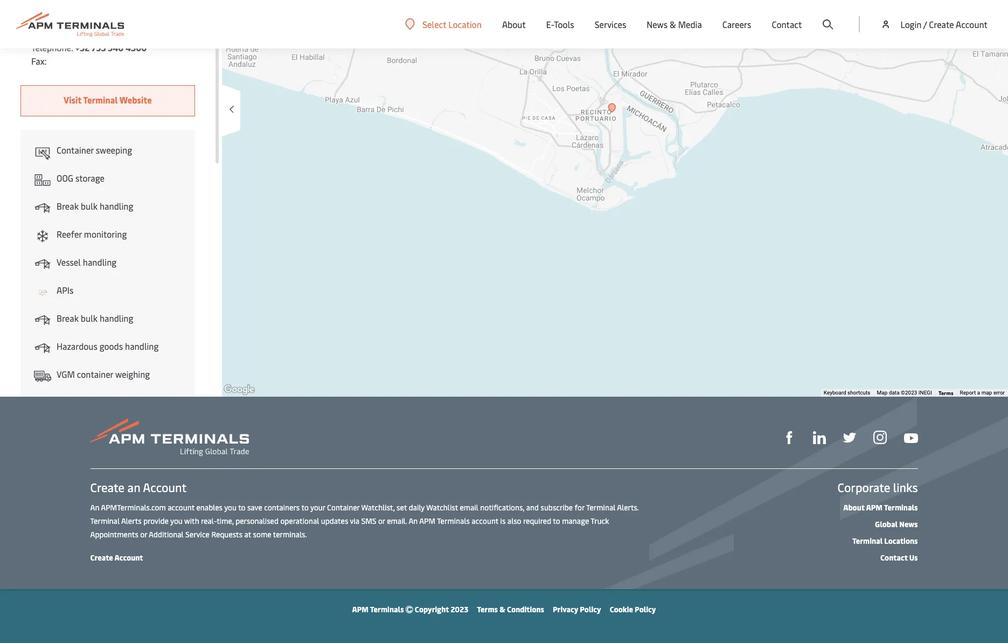Task type: vqa. For each thing, say whether or not it's contained in the screenshot.
the 27th.
no



Task type: describe. For each thing, give the bounding box(es) containing it.
0 horizontal spatial account
[[168, 502, 195, 513]]

about for about apm terminals
[[844, 502, 865, 513]]

0 horizontal spatial apm
[[352, 604, 369, 615]]

goods
[[100, 340, 123, 352]]

inegi
[[919, 390, 933, 396]]

oog handling
[[57, 396, 109, 408]]

policy for cookie policy
[[635, 604, 656, 615]]

service
[[185, 529, 210, 540]]

alerts.
[[617, 502, 639, 513]]

1 break from the top
[[57, 200, 79, 212]]

hazardous goods handling
[[57, 340, 159, 352]]

4300
[[126, 42, 147, 53]]

2 apmt_icon_library_v1_84px image from the top
[[34, 592, 51, 609]]

about apm terminals
[[844, 502, 918, 513]]

753
[[92, 42, 106, 53]]

select location
[[423, 18, 482, 30]]

contact us
[[881, 553, 918, 563]]

sweeping
[[96, 144, 132, 156]]

create for create account
[[90, 553, 113, 563]]

corporate links
[[838, 479, 918, 495]]

& for news
[[670, 18, 676, 30]]

c.p.
[[31, 15, 44, 26]]

select location button
[[406, 18, 482, 30]]

login / create account
[[901, 18, 988, 30]]

handling up monitoring
[[100, 200, 133, 212]]

+52 753 540 4300 link
[[75, 42, 147, 53]]

1 vertical spatial news
[[900, 519, 918, 529]]

apm inside an apmterminals.com account enables you to save containers to your container watchlist, set daily watchlist email notifications, and subscribe for terminal alerts. terminal alerts provide you with real-time, personalised operational updates via sms or email. an apm terminals account is also required to manage truck appointments or additional service requests at some terminals.
[[420, 516, 436, 526]]

global
[[876, 519, 898, 529]]

1 break bulk handling from the top
[[57, 200, 133, 212]]

handling down container on the left bottom of the page
[[75, 396, 109, 408]]

/
[[924, 18, 927, 30]]

keyboard shortcuts
[[824, 390, 871, 396]]

vgm
[[57, 368, 75, 380]]

telephone: +52 753 540 4300 fax:
[[31, 42, 147, 67]]

media
[[679, 18, 702, 30]]

create for create an account
[[90, 479, 125, 495]]

terminal down global at right bottom
[[853, 536, 883, 546]]

services button
[[595, 0, 627, 49]]

2 vertical spatial account
[[115, 553, 143, 563]]

and
[[527, 502, 539, 513]]

instagram link
[[874, 430, 887, 444]]

careers
[[723, 18, 752, 30]]

oog for oog storage
[[57, 172, 73, 184]]

account inside the login / create account 'link'
[[956, 18, 988, 30]]

map data ©2023 inegi
[[877, 390, 933, 396]]

with
[[184, 516, 199, 526]]

corporate
[[838, 479, 891, 495]]

hazardous
[[57, 340, 97, 352]]

1 vertical spatial account
[[472, 516, 499, 526]]

contact button
[[772, 0, 802, 49]]

additional
[[149, 529, 184, 540]]

fax:
[[31, 55, 47, 67]]

michoacán
[[98, 1, 140, 13]]

some
[[253, 529, 272, 540]]

google image
[[222, 383, 257, 397]]

create account link
[[90, 553, 143, 563]]

privacy policy
[[553, 604, 601, 615]]

daily
[[409, 502, 425, 513]]

storage
[[75, 172, 105, 184]]

services
[[595, 18, 627, 30]]

email
[[460, 502, 479, 513]]

twitter image
[[843, 431, 856, 444]]

1 apmt_icon_library_v1_84px image from the top
[[34, 368, 51, 385]]

container
[[77, 368, 113, 380]]

an apmterminals.com account enables you to save containers to your container watchlist, set daily watchlist email notifications, and subscribe for terminal alerts. terminal alerts provide you with real-time, personalised operational updates via sms or email. an apm terminals account is also required to manage truck appointments or additional service requests at some terminals.
[[90, 502, 639, 540]]

apm terminals ⓒ copyright 2023
[[352, 604, 469, 615]]

time,
[[217, 516, 234, 526]]

terminals inside an apmterminals.com account enables you to save containers to your container watchlist, set daily watchlist email notifications, and subscribe for terminal alerts. terminal alerts provide you with real-time, personalised operational updates via sms or email. an apm terminals account is also required to manage truck appointments or additional service requests at some terminals.
[[437, 516, 470, 526]]

report
[[960, 390, 976, 396]]

create account
[[90, 553, 143, 563]]

0 vertical spatial apm
[[867, 502, 883, 513]]

ⓒ
[[406, 604, 413, 615]]

0 vertical spatial or
[[378, 516, 385, 526]]

via
[[350, 516, 360, 526]]

terminals.
[[273, 529, 307, 540]]

required
[[523, 516, 552, 526]]

contact for contact
[[772, 18, 802, 30]]

website
[[120, 94, 152, 106]]

handling up goods
[[100, 312, 133, 324]]

contact for contact us
[[881, 553, 908, 563]]

cárdenas,
[[59, 1, 96, 13]]

weighing
[[115, 368, 150, 380]]

& for terms
[[500, 604, 506, 615]]

operational
[[281, 516, 319, 526]]

copyright
[[415, 604, 449, 615]]

container sweeping
[[57, 144, 132, 156]]

artboard 205 copy 58 image
[[34, 284, 51, 301]]

2023
[[451, 604, 469, 615]]

location
[[449, 18, 482, 30]]

enables
[[196, 502, 223, 513]]

create inside the login / create account 'link'
[[930, 18, 955, 30]]

fill 44 link
[[843, 430, 856, 444]]

cookie policy link
[[610, 604, 656, 615]]

login
[[901, 18, 922, 30]]

locations
[[885, 536, 918, 546]]

notifications,
[[480, 502, 525, 513]]

oog for oog handling
[[57, 396, 73, 408]]

terminal up truck
[[586, 502, 616, 513]]

cookie
[[610, 604, 633, 615]]

facebook image
[[783, 431, 796, 444]]

2 break bulk handling from the top
[[57, 312, 133, 324]]

privacy
[[553, 604, 579, 615]]

visit terminal website
[[64, 94, 152, 106]]

linkedin image
[[813, 431, 826, 444]]



Task type: locate. For each thing, give the bounding box(es) containing it.
1 horizontal spatial container
[[327, 502, 360, 513]]

2 horizontal spatial terminals
[[884, 502, 918, 513]]

oog
[[57, 172, 73, 184], [57, 396, 73, 408]]

create
[[930, 18, 955, 30], [90, 479, 125, 495], [90, 553, 113, 563]]

540
[[108, 42, 124, 53]]

1 vertical spatial &
[[500, 604, 506, 615]]

60950.
[[46, 15, 74, 26]]

& inside dropdown button
[[670, 18, 676, 30]]

monitoring
[[84, 228, 127, 240]]

container inside an apmterminals.com account enables you to save containers to your container watchlist, set daily watchlist email notifications, and subscribe for terminal alerts. terminal alerts provide you with real-time, personalised operational updates via sms or email. an apm terminals account is also required to manage truck appointments or additional service requests at some terminals.
[[327, 502, 360, 513]]

account
[[956, 18, 988, 30], [143, 479, 187, 495], [115, 553, 143, 563]]

bulk up hazardous
[[81, 312, 98, 324]]

1 vertical spatial create
[[90, 479, 125, 495]]

oog left storage
[[57, 172, 73, 184]]

1 vertical spatial terms
[[477, 604, 498, 615]]

us
[[910, 553, 918, 563]]

for
[[575, 502, 585, 513]]

apmt_icon_library_v1_84px image
[[34, 368, 51, 385], [34, 592, 51, 609]]

email.
[[387, 516, 407, 526]]

news up locations
[[900, 519, 918, 529]]

real-
[[201, 516, 217, 526]]

terminal up appointments
[[90, 516, 120, 526]]

contact right "careers"
[[772, 18, 802, 30]]

1 policy from the left
[[580, 604, 601, 615]]

lázaro
[[31, 1, 57, 13]]

0 vertical spatial create
[[930, 18, 955, 30]]

1 vertical spatial bulk
[[81, 312, 98, 324]]

policy right privacy
[[580, 604, 601, 615]]

0 horizontal spatial or
[[140, 529, 147, 540]]

break down apis
[[57, 312, 79, 324]]

apmt footer logo image
[[90, 418, 249, 456]]

an
[[128, 479, 140, 495]]

account
[[168, 502, 195, 513], [472, 516, 499, 526]]

terms right inegi
[[939, 389, 954, 397]]

1 horizontal spatial news
[[900, 519, 918, 529]]

is
[[501, 516, 506, 526]]

news & media button
[[647, 0, 702, 49]]

about down corporate
[[844, 502, 865, 513]]

terminals down watchlist
[[437, 516, 470, 526]]

0 horizontal spatial an
[[90, 502, 99, 513]]

0 horizontal spatial container
[[57, 144, 94, 156]]

1 horizontal spatial &
[[670, 18, 676, 30]]

0 vertical spatial apmt_icon_library_v1_84px image
[[34, 368, 51, 385]]

manage
[[562, 516, 589, 526]]

0 vertical spatial break
[[57, 200, 79, 212]]

0 vertical spatial container
[[57, 144, 94, 156]]

break up reefer
[[57, 200, 79, 212]]

personalised
[[236, 516, 279, 526]]

1 horizontal spatial contact
[[881, 553, 908, 563]]

1 horizontal spatial to
[[302, 502, 309, 513]]

terminal right 'visit'
[[83, 94, 118, 106]]

0 horizontal spatial to
[[238, 502, 246, 513]]

0 vertical spatial terminals
[[884, 502, 918, 513]]

terms & conditions link
[[477, 604, 544, 615]]

0 vertical spatial &
[[670, 18, 676, 30]]

vessel handling
[[57, 256, 117, 268]]

0 vertical spatial account
[[956, 18, 988, 30]]

account down appointments
[[115, 553, 143, 563]]

2 horizontal spatial apm
[[867, 502, 883, 513]]

map region
[[138, 0, 1009, 519]]

1 horizontal spatial terms
[[939, 389, 954, 397]]

create left the an
[[90, 479, 125, 495]]

visit terminal website link
[[20, 85, 195, 116]]

0 horizontal spatial policy
[[580, 604, 601, 615]]

1 vertical spatial apmt_icon_library_v1_84px image
[[34, 592, 51, 609]]

about
[[502, 18, 526, 30], [844, 502, 865, 513]]

apm down daily
[[420, 516, 436, 526]]

or down alerts
[[140, 529, 147, 540]]

news inside dropdown button
[[647, 18, 668, 30]]

2 horizontal spatial to
[[553, 516, 561, 526]]

select
[[423, 18, 447, 30]]

1 horizontal spatial account
[[472, 516, 499, 526]]

apm left the ⓒ
[[352, 604, 369, 615]]

create right the /
[[930, 18, 955, 30]]

linkedin__x28_alt_x29__3_ link
[[813, 430, 826, 444]]

account up the with
[[168, 502, 195, 513]]

or
[[378, 516, 385, 526], [140, 529, 147, 540]]

create an account
[[90, 479, 187, 495]]

map
[[982, 390, 993, 396]]

terms for terms & conditions
[[477, 604, 498, 615]]

1 horizontal spatial terminals
[[437, 516, 470, 526]]

instagram image
[[874, 431, 887, 444]]

0 vertical spatial terms
[[939, 389, 954, 397]]

0 horizontal spatial about
[[502, 18, 526, 30]]

an up appointments
[[90, 502, 99, 513]]

1 horizontal spatial or
[[378, 516, 385, 526]]

terms
[[939, 389, 954, 397], [477, 604, 498, 615]]

1 vertical spatial about
[[844, 502, 865, 513]]

e-
[[547, 18, 554, 30]]

terminal
[[83, 94, 118, 106], [586, 502, 616, 513], [90, 516, 120, 526], [853, 536, 883, 546]]

1 vertical spatial oog
[[57, 396, 73, 408]]

save
[[247, 502, 262, 513]]

1 horizontal spatial an
[[409, 516, 418, 526]]

1 vertical spatial apm
[[420, 516, 436, 526]]

break bulk handling up hazardous goods handling
[[57, 312, 133, 324]]

policy right cookie
[[635, 604, 656, 615]]

your
[[310, 502, 325, 513]]

1 bulk from the top
[[81, 200, 98, 212]]

1 vertical spatial terminals
[[437, 516, 470, 526]]

terminals up global news link
[[884, 502, 918, 513]]

you tube link
[[904, 430, 918, 444]]

telephone:
[[31, 42, 73, 53]]

terminal locations
[[853, 536, 918, 546]]

handling down monitoring
[[83, 256, 117, 268]]

reefer
[[57, 228, 82, 240]]

©2023
[[901, 390, 918, 396]]

provide
[[143, 516, 169, 526]]

container up oog storage
[[57, 144, 94, 156]]

oog down vgm
[[57, 396, 73, 408]]

report a map error
[[960, 390, 1005, 396]]

0 vertical spatial oog
[[57, 172, 73, 184]]

an down daily
[[409, 516, 418, 526]]

2 bulk from the top
[[81, 312, 98, 324]]

2 vertical spatial apm
[[352, 604, 369, 615]]

terms right 2023
[[477, 604, 498, 615]]

0 horizontal spatial you
[[170, 516, 183, 526]]

0 horizontal spatial terminals
[[370, 604, 404, 615]]

apm down corporate links
[[867, 502, 883, 513]]

bulk down storage
[[81, 200, 98, 212]]

youtube image
[[904, 433, 918, 443]]

0 horizontal spatial news
[[647, 18, 668, 30]]

2 policy from the left
[[635, 604, 656, 615]]

subscribe
[[541, 502, 573, 513]]

shape link
[[783, 430, 796, 444]]

2 vertical spatial terminals
[[370, 604, 404, 615]]

terminal locations link
[[853, 536, 918, 546]]

updates
[[321, 516, 348, 526]]

account left is
[[472, 516, 499, 526]]

requests
[[212, 529, 243, 540]]

about for about
[[502, 18, 526, 30]]

1 vertical spatial account
[[143, 479, 187, 495]]

map
[[877, 390, 888, 396]]

1 horizontal spatial apm
[[420, 516, 436, 526]]

1 vertical spatial container
[[327, 502, 360, 513]]

to left the save
[[238, 502, 246, 513]]

contact down locations
[[881, 553, 908, 563]]

a
[[978, 390, 981, 396]]

0 vertical spatial about
[[502, 18, 526, 30]]

terms & conditions
[[477, 604, 544, 615]]

1 vertical spatial or
[[140, 529, 147, 540]]

0 horizontal spatial &
[[500, 604, 506, 615]]

account right the an
[[143, 479, 187, 495]]

account right the /
[[956, 18, 988, 30]]

+52
[[75, 42, 90, 53]]

break
[[57, 200, 79, 212], [57, 312, 79, 324]]

2 break from the top
[[57, 312, 79, 324]]

apmterminals.com
[[101, 502, 166, 513]]

you left the with
[[170, 516, 183, 526]]

global news
[[876, 519, 918, 529]]

global news link
[[876, 519, 918, 529]]

visit
[[64, 94, 81, 106]]

1 horizontal spatial you
[[224, 502, 237, 513]]

1 vertical spatial an
[[409, 516, 418, 526]]

0 vertical spatial bulk
[[81, 200, 98, 212]]

about left the "e-"
[[502, 18, 526, 30]]

watchlist,
[[361, 502, 395, 513]]

or right sms at left
[[378, 516, 385, 526]]

2 vertical spatial create
[[90, 553, 113, 563]]

policy
[[580, 604, 601, 615], [635, 604, 656, 615]]

& left media in the right of the page
[[670, 18, 676, 30]]

handling up weighing
[[125, 340, 159, 352]]

news & media
[[647, 18, 702, 30]]

container up updates
[[327, 502, 360, 513]]

create down appointments
[[90, 553, 113, 563]]

&
[[670, 18, 676, 30], [500, 604, 506, 615]]

oog storage
[[57, 172, 105, 184]]

careers button
[[723, 0, 752, 49]]

2 oog from the top
[[57, 396, 73, 408]]

news
[[647, 18, 668, 30], [900, 519, 918, 529]]

news left media in the right of the page
[[647, 18, 668, 30]]

& left the "conditions"
[[500, 604, 506, 615]]

1 vertical spatial contact
[[881, 553, 908, 563]]

tools
[[554, 18, 574, 30]]

1 horizontal spatial about
[[844, 502, 865, 513]]

to down subscribe
[[553, 516, 561, 526]]

containers
[[264, 502, 300, 513]]

0 horizontal spatial terms
[[477, 604, 498, 615]]

to left your
[[302, 502, 309, 513]]

0 vertical spatial account
[[168, 502, 195, 513]]

0 vertical spatial break bulk handling
[[57, 200, 133, 212]]

cookie policy
[[610, 604, 656, 615]]

bulk
[[81, 200, 98, 212], [81, 312, 98, 324]]

you up time, at bottom
[[224, 502, 237, 513]]

truck
[[591, 516, 610, 526]]

0 vertical spatial you
[[224, 502, 237, 513]]

policy for privacy policy
[[580, 604, 601, 615]]

0 horizontal spatial contact
[[772, 18, 802, 30]]

1 oog from the top
[[57, 172, 73, 184]]

0 vertical spatial an
[[90, 502, 99, 513]]

1 vertical spatial you
[[170, 516, 183, 526]]

terminals left the ⓒ
[[370, 604, 404, 615]]

0 vertical spatial contact
[[772, 18, 802, 30]]

vgm container weighing
[[57, 368, 150, 380]]

1 vertical spatial break
[[57, 312, 79, 324]]

alerts
[[121, 516, 142, 526]]

terms for terms link
[[939, 389, 954, 397]]

break bulk handling up reefer monitoring
[[57, 200, 133, 212]]

shortcuts
[[848, 390, 871, 396]]

report a map error link
[[960, 390, 1005, 396]]

set
[[397, 502, 407, 513]]

1 horizontal spatial policy
[[635, 604, 656, 615]]

0 vertical spatial news
[[647, 18, 668, 30]]

vessel
[[57, 256, 81, 268]]

1 vertical spatial break bulk handling
[[57, 312, 133, 324]]



